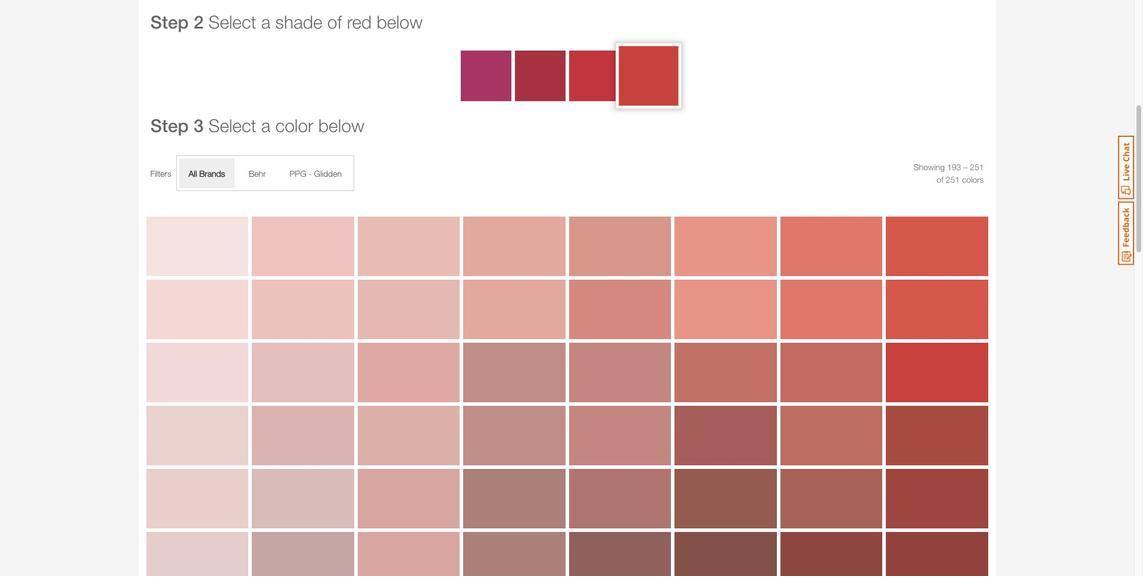 Task type: describe. For each thing, give the bounding box(es) containing it.
filters
[[150, 168, 171, 179]]

3
[[194, 115, 204, 137]]

a for 3
[[261, 115, 270, 136]]

a for 2
[[261, 12, 270, 32]]

showing 193 – 251 of 251 colors
[[914, 162, 984, 185]]

behr
[[249, 168, 266, 179]]

showing
[[914, 162, 945, 172]]

all brand s
[[189, 168, 225, 179]]

2
[[194, 12, 204, 33]]

of inside step 2 select a shade of red below
[[327, 12, 342, 32]]

s
[[221, 168, 225, 179]]

of inside the showing 193 – 251 of 251 colors
[[937, 175, 943, 185]]

1 horizontal spatial 251
[[970, 162, 984, 172]]

colors
[[962, 175, 984, 185]]

all
[[189, 168, 197, 179]]

select for step 3
[[209, 115, 256, 136]]

select for step 2
[[209, 12, 256, 32]]



Task type: vqa. For each thing, say whether or not it's contained in the screenshot.
Select
yes



Task type: locate. For each thing, give the bounding box(es) containing it.
ppg
[[290, 168, 306, 179]]

–
[[963, 162, 968, 172]]

a left color
[[261, 115, 270, 136]]

select right 3
[[209, 115, 256, 136]]

0 vertical spatial step
[[150, 12, 189, 33]]

select inside step 2 select a shade of red below
[[209, 12, 256, 32]]

2 select from the top
[[209, 115, 256, 136]]

below inside step 2 select a shade of red below
[[377, 12, 423, 32]]

step 2 select a shade of red below
[[150, 12, 423, 33]]

1 horizontal spatial of
[[937, 175, 943, 185]]

below inside step 3 select a color below
[[318, 115, 364, 136]]

step left 2 in the left of the page
[[150, 12, 189, 33]]

step 3 select a color below
[[150, 115, 364, 137]]

step
[[150, 12, 189, 33], [150, 115, 189, 137]]

select right 2 in the left of the page
[[209, 12, 256, 32]]

193
[[947, 162, 961, 172]]

1 select from the top
[[209, 12, 256, 32]]

color
[[275, 115, 313, 136]]

a
[[261, 12, 270, 32], [261, 115, 270, 136]]

2 step from the top
[[150, 115, 189, 137]]

1 vertical spatial step
[[150, 115, 189, 137]]

1 horizontal spatial below
[[377, 12, 423, 32]]

1 a from the top
[[261, 12, 270, 32]]

0 horizontal spatial below
[[318, 115, 364, 136]]

0 horizontal spatial 251
[[946, 175, 960, 185]]

1 vertical spatial select
[[209, 115, 256, 136]]

step left 3
[[150, 115, 189, 137]]

red
[[347, 12, 372, 32]]

of
[[327, 12, 342, 32], [937, 175, 943, 185]]

251 down the "193"
[[946, 175, 960, 185]]

1 vertical spatial of
[[937, 175, 943, 185]]

1 vertical spatial a
[[261, 115, 270, 136]]

0 horizontal spatial of
[[327, 12, 342, 32]]

251
[[970, 162, 984, 172], [946, 175, 960, 185]]

0 vertical spatial below
[[377, 12, 423, 32]]

select inside step 3 select a color below
[[209, 115, 256, 136]]

below right red
[[377, 12, 423, 32]]

1 vertical spatial below
[[318, 115, 364, 136]]

0 vertical spatial a
[[261, 12, 270, 32]]

below right color
[[318, 115, 364, 136]]

251 right –
[[970, 162, 984, 172]]

of down the showing
[[937, 175, 943, 185]]

step for step 2
[[150, 12, 189, 33]]

a inside step 2 select a shade of red below
[[261, 12, 270, 32]]

feedback link image
[[1118, 201, 1134, 266]]

step for step 3
[[150, 115, 189, 137]]

2 a from the top
[[261, 115, 270, 136]]

1 vertical spatial 251
[[946, 175, 960, 185]]

0 vertical spatial 251
[[970, 162, 984, 172]]

0 vertical spatial select
[[209, 12, 256, 32]]

a inside step 3 select a color below
[[261, 115, 270, 136]]

glidden
[[314, 168, 342, 179]]

brand
[[199, 168, 221, 179]]

of left red
[[327, 12, 342, 32]]

a left shade
[[261, 12, 270, 32]]

1 step from the top
[[150, 12, 189, 33]]

-
[[309, 168, 312, 179]]

shade
[[275, 12, 322, 32]]

0 vertical spatial of
[[327, 12, 342, 32]]

below
[[377, 12, 423, 32], [318, 115, 364, 136]]

select
[[209, 12, 256, 32], [209, 115, 256, 136]]

ppg - glidden
[[290, 168, 342, 179]]

live chat image
[[1118, 136, 1134, 199]]



